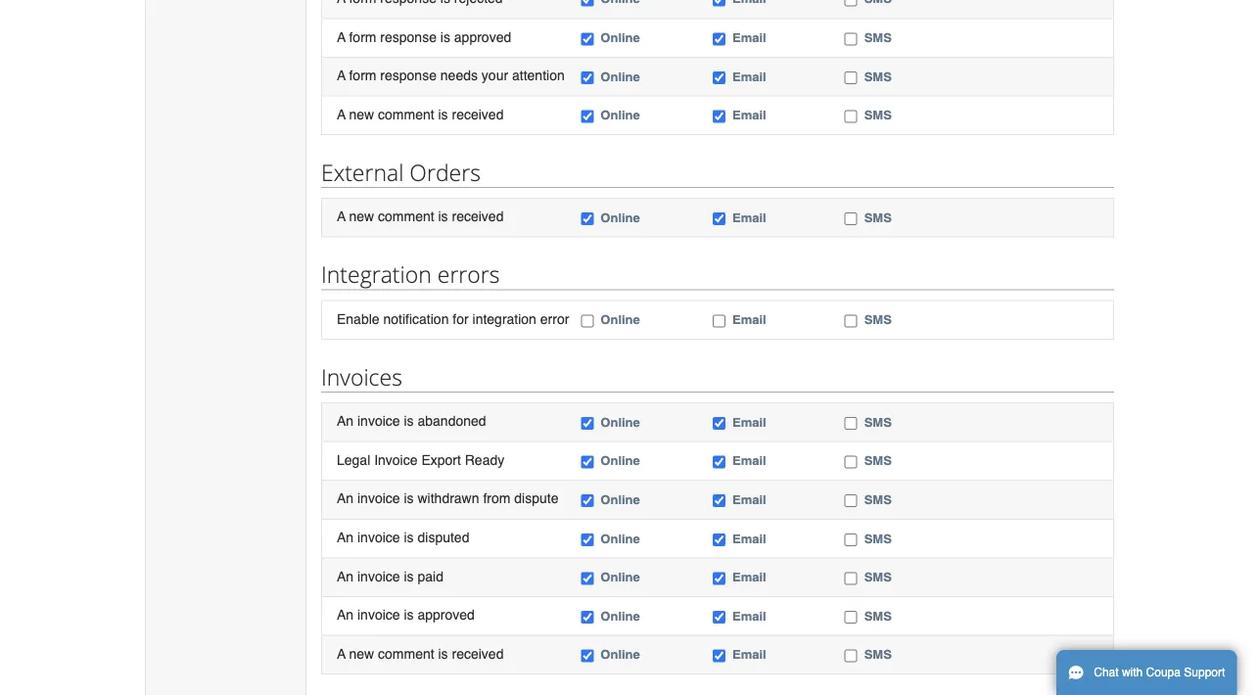 Task type: vqa. For each thing, say whether or not it's contained in the screenshot.
sixth SMS
yes



Task type: locate. For each thing, give the bounding box(es) containing it.
email
[[732, 30, 766, 45], [732, 69, 766, 84], [732, 108, 766, 122], [732, 210, 766, 225], [732, 312, 766, 327], [732, 415, 766, 429], [732, 454, 766, 468], [732, 492, 766, 507], [732, 531, 766, 546], [732, 570, 766, 584], [732, 609, 766, 623], [732, 647, 766, 662]]

2 form from the top
[[349, 67, 376, 83]]

an down an invoice is disputed
[[337, 568, 354, 584]]

an up an invoice is paid
[[337, 530, 354, 545]]

response
[[380, 29, 437, 44], [380, 67, 437, 83]]

response for needs
[[380, 67, 437, 83]]

chat with coupa support button
[[1057, 650, 1237, 695]]

2 received from the top
[[452, 209, 504, 224]]

2 comment from the top
[[378, 209, 434, 224]]

12 sms from the top
[[864, 647, 892, 662]]

form
[[349, 29, 376, 44], [349, 67, 376, 83]]

new up external
[[349, 106, 374, 122]]

1 vertical spatial received
[[452, 209, 504, 224]]

6 email from the top
[[732, 415, 766, 429]]

10 sms from the top
[[864, 570, 892, 584]]

approved up your
[[454, 29, 511, 44]]

0 vertical spatial form
[[349, 29, 376, 44]]

1 sms from the top
[[864, 30, 892, 45]]

3 a from the top
[[337, 106, 346, 122]]

new down external
[[349, 209, 374, 224]]

7 online from the top
[[601, 454, 640, 468]]

None checkbox
[[713, 0, 726, 7], [845, 0, 857, 7], [713, 33, 726, 45], [713, 71, 726, 84], [845, 71, 857, 84], [581, 212, 594, 225], [713, 212, 726, 225], [845, 212, 857, 225], [845, 315, 857, 328], [581, 417, 594, 430], [713, 417, 726, 430], [581, 456, 594, 469], [713, 456, 726, 469], [581, 495, 594, 507], [845, 495, 857, 507], [581, 533, 594, 546], [581, 572, 594, 585], [845, 572, 857, 585], [713, 611, 726, 624], [713, 650, 726, 662], [713, 0, 726, 7], [845, 0, 857, 7], [713, 33, 726, 45], [713, 71, 726, 84], [845, 71, 857, 84], [581, 212, 594, 225], [713, 212, 726, 225], [845, 212, 857, 225], [845, 315, 857, 328], [581, 417, 594, 430], [713, 417, 726, 430], [581, 456, 594, 469], [713, 456, 726, 469], [581, 495, 594, 507], [845, 495, 857, 507], [581, 533, 594, 546], [581, 572, 594, 585], [845, 572, 857, 585], [713, 611, 726, 624], [713, 650, 726, 662]]

1 invoice from the top
[[357, 413, 400, 429]]

0 vertical spatial received
[[452, 106, 504, 122]]

comment down the external orders
[[378, 209, 434, 224]]

3 an from the top
[[337, 530, 354, 545]]

9 email from the top
[[732, 531, 766, 546]]

1 comment from the top
[[378, 106, 434, 122]]

3 comment from the top
[[378, 646, 434, 661]]

2 vertical spatial a new comment is received
[[337, 646, 504, 661]]

0 vertical spatial response
[[380, 29, 437, 44]]

0 vertical spatial a new comment is received
[[337, 106, 504, 122]]

6 sms from the top
[[864, 415, 892, 429]]

2 a from the top
[[337, 67, 346, 83]]

2 sms from the top
[[864, 69, 892, 84]]

5 email from the top
[[732, 312, 766, 327]]

comment down an invoice is approved
[[378, 646, 434, 661]]

is
[[440, 29, 450, 44], [438, 106, 448, 122], [438, 209, 448, 224], [404, 413, 414, 429], [404, 491, 414, 506], [404, 530, 414, 545], [404, 568, 414, 584], [404, 607, 414, 623], [438, 646, 448, 661]]

5 an from the top
[[337, 607, 354, 623]]

an for an invoice is disputed
[[337, 530, 354, 545]]

a new comment is received down the "a form response needs your attention"
[[337, 106, 504, 122]]

4 online from the top
[[601, 210, 640, 225]]

is down an invoice is approved
[[438, 646, 448, 661]]

invoice up an invoice is paid
[[357, 530, 400, 545]]

1 response from the top
[[380, 29, 437, 44]]

a
[[337, 29, 346, 44], [337, 67, 346, 83], [337, 106, 346, 122], [337, 209, 346, 224], [337, 646, 346, 661]]

5 invoice from the top
[[357, 607, 400, 623]]

6 online from the top
[[601, 415, 640, 429]]

comment
[[378, 106, 434, 122], [378, 209, 434, 224], [378, 646, 434, 661]]

is up the "a form response needs your attention"
[[440, 29, 450, 44]]

new down an invoice is approved
[[349, 646, 374, 661]]

1 vertical spatial new
[[349, 209, 374, 224]]

4 invoice from the top
[[357, 568, 400, 584]]

2 email from the top
[[732, 69, 766, 84]]

a form response is approved
[[337, 29, 511, 44]]

3 invoice from the top
[[357, 530, 400, 545]]

an down an invoice is paid
[[337, 607, 354, 623]]

7 email from the top
[[732, 454, 766, 468]]

1 vertical spatial a new comment is received
[[337, 209, 504, 224]]

8 online from the top
[[601, 492, 640, 507]]

1 online from the top
[[601, 30, 640, 45]]

an up legal
[[337, 413, 354, 429]]

errors
[[437, 259, 500, 289]]

an down legal
[[337, 491, 354, 506]]

1 vertical spatial approved
[[418, 607, 475, 623]]

dispute
[[514, 491, 559, 506]]

received down your
[[452, 106, 504, 122]]

2 invoice from the top
[[357, 491, 400, 506]]

form down a form response is approved
[[349, 67, 376, 83]]

an
[[337, 413, 354, 429], [337, 491, 354, 506], [337, 530, 354, 545], [337, 568, 354, 584], [337, 607, 354, 623]]

received
[[452, 106, 504, 122], [452, 209, 504, 224], [452, 646, 504, 661]]

1 an from the top
[[337, 413, 354, 429]]

response for is
[[380, 29, 437, 44]]

approved down 'paid'
[[418, 607, 475, 623]]

1 form from the top
[[349, 29, 376, 44]]

a new comment is received down an invoice is approved
[[337, 646, 504, 661]]

0 vertical spatial new
[[349, 106, 374, 122]]

1 a from the top
[[337, 29, 346, 44]]

a new comment is received
[[337, 106, 504, 122], [337, 209, 504, 224], [337, 646, 504, 661]]

an for an invoice is paid
[[337, 568, 354, 584]]

received down orders
[[452, 209, 504, 224]]

invoice down invoice
[[357, 491, 400, 506]]

invoice
[[357, 413, 400, 429], [357, 491, 400, 506], [357, 530, 400, 545], [357, 568, 400, 584], [357, 607, 400, 623]]

8 email from the top
[[732, 492, 766, 507]]

2 vertical spatial new
[[349, 646, 374, 661]]

export
[[421, 452, 461, 468]]

10 online from the top
[[601, 570, 640, 584]]

sms
[[864, 30, 892, 45], [864, 69, 892, 84], [864, 108, 892, 122], [864, 210, 892, 225], [864, 312, 892, 327], [864, 415, 892, 429], [864, 454, 892, 468], [864, 492, 892, 507], [864, 531, 892, 546], [864, 570, 892, 584], [864, 609, 892, 623], [864, 647, 892, 662]]

3 online from the top
[[601, 108, 640, 122]]

is up an invoice is disputed
[[404, 491, 414, 506]]

chat with coupa support
[[1094, 666, 1225, 680]]

new
[[349, 106, 374, 122], [349, 209, 374, 224], [349, 646, 374, 661]]

4 an from the top
[[337, 568, 354, 584]]

2 an from the top
[[337, 491, 354, 506]]

your
[[482, 67, 508, 83]]

online
[[601, 30, 640, 45], [601, 69, 640, 84], [601, 108, 640, 122], [601, 210, 640, 225], [601, 312, 640, 327], [601, 415, 640, 429], [601, 454, 640, 468], [601, 492, 640, 507], [601, 531, 640, 546], [601, 570, 640, 584], [601, 609, 640, 623], [601, 647, 640, 662]]

support
[[1184, 666, 1225, 680]]

2 vertical spatial comment
[[378, 646, 434, 661]]

form up the "a form response needs your attention"
[[349, 29, 376, 44]]

1 vertical spatial form
[[349, 67, 376, 83]]

response up the "a form response needs your attention"
[[380, 29, 437, 44]]

invoice up invoice
[[357, 413, 400, 429]]

3 new from the top
[[349, 646, 374, 661]]

1 email from the top
[[732, 30, 766, 45]]

invoice down an invoice is paid
[[357, 607, 400, 623]]

1 vertical spatial comment
[[378, 209, 434, 224]]

withdrawn
[[418, 491, 479, 506]]

a new comment is received down the external orders
[[337, 209, 504, 224]]

0 vertical spatial comment
[[378, 106, 434, 122]]

2 vertical spatial received
[[452, 646, 504, 661]]

an invoice is paid
[[337, 568, 444, 584]]

an for an invoice is abandoned
[[337, 413, 354, 429]]

response down a form response is approved
[[380, 67, 437, 83]]

needs
[[440, 67, 478, 83]]

comment up the external orders
[[378, 106, 434, 122]]

2 response from the top
[[380, 67, 437, 83]]

1 vertical spatial response
[[380, 67, 437, 83]]

invoice down an invoice is disputed
[[357, 568, 400, 584]]

is left disputed
[[404, 530, 414, 545]]

orders
[[410, 157, 481, 187]]

received down an invoice is approved
[[452, 646, 504, 661]]

coupa
[[1146, 666, 1181, 680]]

an invoice is approved
[[337, 607, 475, 623]]

from
[[483, 491, 511, 506]]

5 a from the top
[[337, 646, 346, 661]]

None checkbox
[[581, 0, 594, 7], [581, 33, 594, 45], [845, 33, 857, 45], [581, 71, 594, 84], [581, 110, 594, 123], [713, 110, 726, 123], [845, 110, 857, 123], [581, 315, 594, 328], [713, 315, 726, 328], [845, 417, 857, 430], [845, 456, 857, 469], [713, 495, 726, 507], [713, 533, 726, 546], [845, 533, 857, 546], [713, 572, 726, 585], [581, 611, 594, 624], [845, 611, 857, 624], [581, 650, 594, 662], [845, 650, 857, 662], [581, 0, 594, 7], [581, 33, 594, 45], [845, 33, 857, 45], [581, 71, 594, 84], [581, 110, 594, 123], [713, 110, 726, 123], [845, 110, 857, 123], [581, 315, 594, 328], [713, 315, 726, 328], [845, 417, 857, 430], [845, 456, 857, 469], [713, 495, 726, 507], [713, 533, 726, 546], [845, 533, 857, 546], [713, 572, 726, 585], [581, 611, 594, 624], [845, 611, 857, 624], [581, 650, 594, 662], [845, 650, 857, 662]]

12 email from the top
[[732, 647, 766, 662]]

5 online from the top
[[601, 312, 640, 327]]

2 online from the top
[[601, 69, 640, 84]]

an invoice is abandoned
[[337, 413, 486, 429]]

integration errors
[[321, 259, 500, 289]]

approved
[[454, 29, 511, 44], [418, 607, 475, 623]]



Task type: describe. For each thing, give the bounding box(es) containing it.
chat
[[1094, 666, 1119, 680]]

11 sms from the top
[[864, 609, 892, 623]]

is up 'legal invoice export ready'
[[404, 413, 414, 429]]

an invoice is withdrawn from dispute
[[337, 491, 559, 506]]

2 new from the top
[[349, 209, 374, 224]]

12 online from the top
[[601, 647, 640, 662]]

disputed
[[418, 530, 469, 545]]

invoice for abandoned
[[357, 413, 400, 429]]

enable notification for integration error
[[337, 311, 569, 327]]

legal invoice export ready
[[337, 452, 504, 468]]

abandoned
[[418, 413, 486, 429]]

is down an invoice is paid
[[404, 607, 414, 623]]

1 received from the top
[[452, 106, 504, 122]]

0 vertical spatial approved
[[454, 29, 511, 44]]

form for a form response is approved
[[349, 29, 376, 44]]

a form response needs your attention
[[337, 67, 565, 83]]

9 sms from the top
[[864, 531, 892, 546]]

1 a new comment is received from the top
[[337, 106, 504, 122]]

is down orders
[[438, 209, 448, 224]]

notification
[[383, 311, 449, 327]]

3 email from the top
[[732, 108, 766, 122]]

11 email from the top
[[732, 609, 766, 623]]

integration
[[472, 311, 537, 327]]

ready
[[465, 452, 504, 468]]

11 online from the top
[[601, 609, 640, 623]]

invoices
[[321, 361, 402, 392]]

invoice for withdrawn
[[357, 491, 400, 506]]

error
[[540, 311, 569, 327]]

an for an invoice is approved
[[337, 607, 354, 623]]

8 sms from the top
[[864, 492, 892, 507]]

invoice for disputed
[[357, 530, 400, 545]]

3 received from the top
[[452, 646, 504, 661]]

invoice for approved
[[357, 607, 400, 623]]

an for an invoice is withdrawn from dispute
[[337, 491, 354, 506]]

invoice
[[374, 452, 418, 468]]

integration
[[321, 259, 432, 289]]

external
[[321, 157, 404, 187]]

5 sms from the top
[[864, 312, 892, 327]]

7 sms from the top
[[864, 454, 892, 468]]

9 online from the top
[[601, 531, 640, 546]]

4 sms from the top
[[864, 210, 892, 225]]

paid
[[418, 568, 444, 584]]

an invoice is disputed
[[337, 530, 469, 545]]

3 a new comment is received from the top
[[337, 646, 504, 661]]

form for a form response needs your attention
[[349, 67, 376, 83]]

is down the "a form response needs your attention"
[[438, 106, 448, 122]]

2 a new comment is received from the top
[[337, 209, 504, 224]]

for
[[453, 311, 469, 327]]

4 a from the top
[[337, 209, 346, 224]]

1 new from the top
[[349, 106, 374, 122]]

invoice for paid
[[357, 568, 400, 584]]

10 email from the top
[[732, 570, 766, 584]]

attention
[[512, 67, 565, 83]]

external orders
[[321, 157, 481, 187]]

4 email from the top
[[732, 210, 766, 225]]

enable
[[337, 311, 380, 327]]

with
[[1122, 666, 1143, 680]]

is left 'paid'
[[404, 568, 414, 584]]

legal
[[337, 452, 370, 468]]

3 sms from the top
[[864, 108, 892, 122]]



